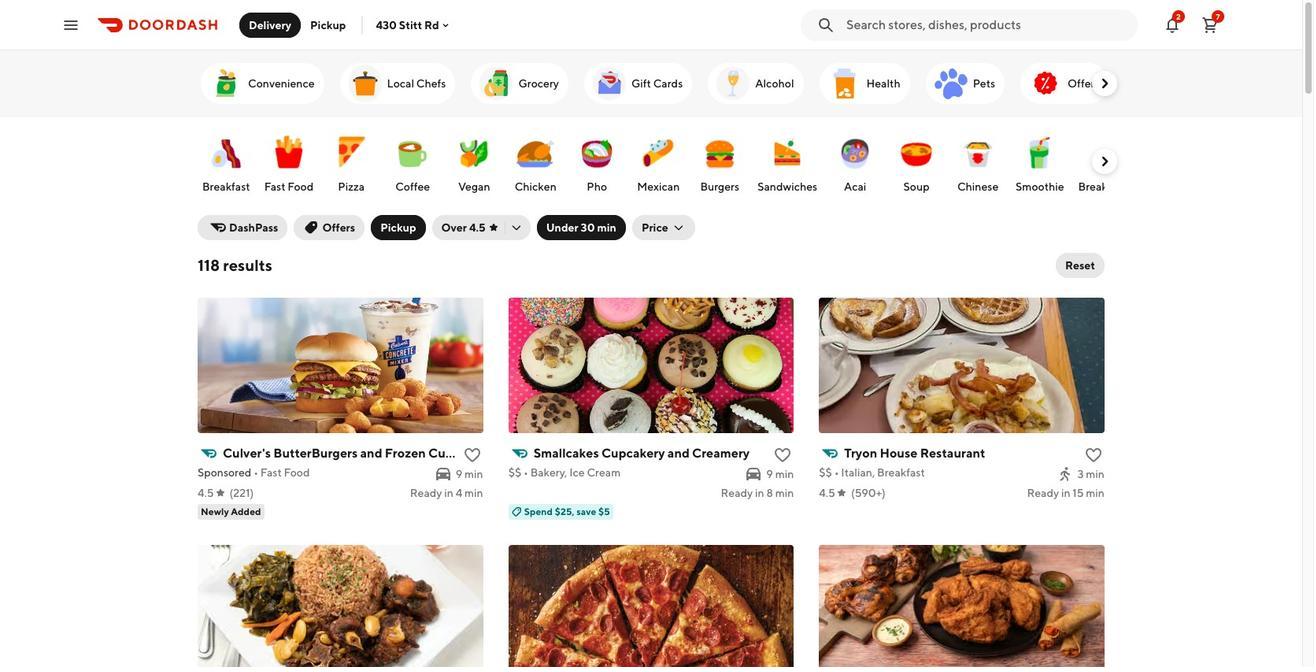 Task type: vqa. For each thing, say whether or not it's contained in the screenshot.
And to the left
yes



Task type: locate. For each thing, give the bounding box(es) containing it.
fast down culver's
[[261, 466, 282, 479]]

pickup button
[[301, 12, 356, 37], [371, 215, 426, 240]]

pickup for left pickup button
[[310, 19, 346, 31]]

in left 4
[[444, 487, 454, 499]]

1 horizontal spatial click to add this store to your saved list image
[[774, 446, 793, 465]]

1 click to add this store to your saved list image from the left
[[463, 446, 482, 465]]

results
[[223, 256, 272, 274]]

0 horizontal spatial ready
[[410, 487, 442, 499]]

bakery,
[[531, 466, 567, 479]]

0 horizontal spatial click to add this store to your saved list image
[[463, 446, 482, 465]]

breakfast up dashpass 'button'
[[202, 180, 250, 193]]

9 min up 8
[[767, 468, 794, 481]]

2 horizontal spatial •
[[835, 466, 839, 479]]

min
[[597, 221, 617, 234], [465, 468, 483, 481], [776, 468, 794, 481], [1086, 468, 1105, 481], [465, 487, 483, 499], [776, 487, 794, 499], [1086, 487, 1105, 499]]

9
[[456, 468, 463, 481], [767, 468, 773, 481]]

(221)
[[230, 487, 254, 499]]

2 horizontal spatial 4.5
[[819, 487, 836, 499]]

9 min for culver's butterburgers and frozen custard
[[456, 468, 483, 481]]

pickup button right delivery
[[301, 12, 356, 37]]

2 horizontal spatial breakfast
[[1079, 180, 1127, 193]]

pickup button down coffee
[[371, 215, 426, 240]]

3 • from the left
[[835, 466, 839, 479]]

• down culver's
[[254, 466, 258, 479]]

0 horizontal spatial 9
[[456, 468, 463, 481]]

italian,
[[842, 466, 875, 479]]

$$
[[509, 466, 522, 479], [819, 466, 832, 479]]

and for creamery
[[668, 446, 690, 461]]

ready in 8 min
[[721, 487, 794, 499]]

min right 15
[[1086, 487, 1105, 499]]

1 horizontal spatial in
[[755, 487, 765, 499]]

0 horizontal spatial in
[[444, 487, 454, 499]]

4.5
[[469, 221, 486, 234], [198, 487, 214, 499], [819, 487, 836, 499]]

health image
[[826, 65, 864, 102]]

min right the 30
[[597, 221, 617, 234]]

dashpass
[[229, 221, 278, 234]]

under 30 min button
[[537, 215, 626, 240]]

1 vertical spatial pickup button
[[371, 215, 426, 240]]

$25,
[[555, 506, 575, 518]]

0 horizontal spatial breakfast
[[202, 180, 250, 193]]

2 9 min from the left
[[767, 468, 794, 481]]

1 9 from the left
[[456, 468, 463, 481]]

breakfast down next button of carousel icon
[[1079, 180, 1127, 193]]

offers down pizza
[[322, 221, 355, 234]]

pets
[[973, 77, 996, 90]]

click to add this store to your saved list image up ready in 4 min
[[463, 446, 482, 465]]

alcohol image
[[715, 65, 752, 102]]

1 $$ from the left
[[509, 466, 522, 479]]

offers link
[[1021, 63, 1109, 104]]

cupcakery
[[602, 446, 665, 461]]

min right 4
[[465, 487, 483, 499]]

4.5 left (590+)
[[819, 487, 836, 499]]

food
[[288, 180, 314, 193], [284, 466, 310, 479]]

1 horizontal spatial ready
[[721, 487, 753, 499]]

1 horizontal spatial 9 min
[[767, 468, 794, 481]]

9 up 8
[[767, 468, 773, 481]]

fast up dashpass
[[264, 180, 286, 193]]

fast food
[[264, 180, 314, 193]]

breakfast
[[202, 180, 250, 193], [1079, 180, 1127, 193], [878, 466, 925, 479]]

2 items, open order cart image
[[1201, 15, 1220, 34]]

food up 'offers' button
[[288, 180, 314, 193]]

0 horizontal spatial and
[[360, 446, 382, 461]]

•
[[254, 466, 258, 479], [524, 466, 528, 479], [835, 466, 839, 479]]

1 horizontal spatial pickup button
[[371, 215, 426, 240]]

2 horizontal spatial in
[[1062, 487, 1071, 499]]

click to add this store to your saved list image for culver's butterburgers and frozen custard
[[463, 446, 482, 465]]

food down butterburgers
[[284, 466, 310, 479]]

1 and from the left
[[360, 446, 382, 461]]

$$ • bakery, ice cream
[[509, 466, 621, 479]]

1 horizontal spatial •
[[524, 466, 528, 479]]

local chefs link
[[340, 63, 456, 104]]

1 • from the left
[[254, 466, 258, 479]]

1 horizontal spatial $$
[[819, 466, 832, 479]]

3 ready from the left
[[1028, 487, 1060, 499]]

2 horizontal spatial ready
[[1028, 487, 1060, 499]]

min right 8
[[776, 487, 794, 499]]

118 results
[[198, 256, 272, 274]]

0 horizontal spatial 9 min
[[456, 468, 483, 481]]

0 vertical spatial offers
[[1068, 77, 1100, 90]]

4.5 for tryon house restaurant
[[819, 487, 836, 499]]

pets image
[[932, 65, 970, 102]]

gift
[[632, 77, 651, 90]]

0 horizontal spatial 4.5
[[198, 487, 214, 499]]

mexican
[[637, 180, 680, 193]]

9 up 4
[[456, 468, 463, 481]]

ready in 15 min
[[1028, 487, 1105, 499]]

• for smallcakes
[[524, 466, 528, 479]]

ready left 4
[[410, 487, 442, 499]]

added
[[231, 506, 261, 518]]

in left 15
[[1062, 487, 1071, 499]]

1 horizontal spatial pickup
[[381, 221, 416, 234]]

next button of carousel image
[[1097, 76, 1113, 91]]

click to add this store to your saved list image up ready in 8 min
[[774, 446, 793, 465]]

tryon house restaurant
[[845, 446, 986, 461]]

ready
[[410, 487, 442, 499], [721, 487, 753, 499], [1028, 487, 1060, 499]]

4.5 up newly
[[198, 487, 214, 499]]

tryon
[[845, 446, 878, 461]]

0 horizontal spatial $$
[[509, 466, 522, 479]]

acai
[[844, 180, 867, 193]]

4.5 right the over
[[469, 221, 486, 234]]

30
[[581, 221, 595, 234]]

smallcakes cupcakery and creamery
[[534, 446, 750, 461]]

8
[[767, 487, 773, 499]]

1 horizontal spatial 9
[[767, 468, 773, 481]]

$$ left italian,
[[819, 466, 832, 479]]

offers image
[[1027, 65, 1065, 102]]

chicken
[[515, 180, 557, 193]]

price
[[642, 221, 669, 234]]

save
[[577, 506, 597, 518]]

• left bakery,
[[524, 466, 528, 479]]

0 horizontal spatial •
[[254, 466, 258, 479]]

gift cards
[[632, 77, 683, 90]]

convenience image
[[207, 65, 245, 102]]

and for frozen
[[360, 446, 382, 461]]

2 9 from the left
[[767, 468, 773, 481]]

chinese
[[958, 180, 999, 193]]

2 • from the left
[[524, 466, 528, 479]]

breakfast burrito
[[1079, 180, 1164, 193]]

chefs
[[417, 77, 446, 90]]

pets link
[[926, 63, 1005, 104]]

$$ left bakery,
[[509, 466, 522, 479]]

notification bell image
[[1163, 15, 1182, 34]]

2
[[1177, 11, 1182, 21]]

coffee
[[396, 180, 430, 193]]

15
[[1073, 487, 1084, 499]]

pickup right delivery
[[310, 19, 346, 31]]

ready left 15
[[1028, 487, 1060, 499]]

breakfast down house
[[878, 466, 925, 479]]

(590+)
[[851, 487, 886, 499]]

open menu image
[[61, 15, 80, 34]]

3 min
[[1078, 468, 1105, 481]]

1 9 min from the left
[[456, 468, 483, 481]]

1 horizontal spatial and
[[668, 446, 690, 461]]

click to add this store to your saved list image
[[463, 446, 482, 465], [774, 446, 793, 465]]

sponsored • fast food
[[198, 466, 310, 479]]

9 min up 4
[[456, 468, 483, 481]]

offers
[[1068, 77, 1100, 90], [322, 221, 355, 234]]

430
[[376, 19, 397, 31]]

pickup down coffee
[[381, 221, 416, 234]]

2 click to add this store to your saved list image from the left
[[774, 446, 793, 465]]

restaurant
[[921, 446, 986, 461]]

$$ • italian, breakfast
[[819, 466, 925, 479]]

1 vertical spatial pickup
[[381, 221, 416, 234]]

fast
[[264, 180, 286, 193], [261, 466, 282, 479]]

1 ready from the left
[[410, 487, 442, 499]]

0 vertical spatial pickup
[[310, 19, 346, 31]]

Store search: begin typing to search for stores available on DoorDash text field
[[847, 16, 1129, 33]]

3 in from the left
[[1062, 487, 1071, 499]]

grocery image
[[478, 65, 516, 102]]

min down custard
[[465, 468, 483, 481]]

1 horizontal spatial 4.5
[[469, 221, 486, 234]]

1 vertical spatial offers
[[322, 221, 355, 234]]

ready left 8
[[721, 487, 753, 499]]

newly added
[[201, 506, 261, 518]]

and left creamery
[[668, 446, 690, 461]]

health
[[867, 77, 901, 90]]

grocery link
[[471, 63, 569, 104]]

in
[[444, 487, 454, 499], [755, 487, 765, 499], [1062, 487, 1071, 499]]

2 $$ from the left
[[819, 466, 832, 479]]

reset button
[[1056, 253, 1105, 278]]

convenience link
[[201, 63, 324, 104]]

0 vertical spatial fast
[[264, 180, 286, 193]]

ice
[[570, 466, 585, 479]]

and left frozen
[[360, 446, 382, 461]]

0 horizontal spatial pickup
[[310, 19, 346, 31]]

1 in from the left
[[444, 487, 454, 499]]

2 and from the left
[[668, 446, 690, 461]]

0 vertical spatial food
[[288, 180, 314, 193]]

over 4.5 button
[[432, 215, 531, 240]]

pickup for the bottommost pickup button
[[381, 221, 416, 234]]

0 horizontal spatial offers
[[322, 221, 355, 234]]

pickup
[[310, 19, 346, 31], [381, 221, 416, 234]]

0 vertical spatial pickup button
[[301, 12, 356, 37]]

grocery
[[519, 77, 559, 90]]

stitt
[[399, 19, 422, 31]]

culver's butterburgers and frozen custard
[[223, 446, 476, 461]]

in left 8
[[755, 487, 765, 499]]

spend $25, save $5
[[524, 506, 610, 518]]

offers right offers image
[[1068, 77, 1100, 90]]

430 stitt rd button
[[376, 19, 452, 31]]

• left italian,
[[835, 466, 839, 479]]



Task type: describe. For each thing, give the bounding box(es) containing it.
$$ for smallcakes
[[509, 466, 522, 479]]

2 in from the left
[[755, 487, 765, 499]]

convenience
[[248, 77, 315, 90]]

0 horizontal spatial pickup button
[[301, 12, 356, 37]]

breakfast for breakfast
[[202, 180, 250, 193]]

alcohol
[[756, 77, 794, 90]]

alcohol link
[[708, 63, 804, 104]]

ready for tryon house restaurant
[[1028, 487, 1060, 499]]

newly
[[201, 506, 229, 518]]

creamery
[[692, 446, 750, 461]]

$$ for tryon
[[819, 466, 832, 479]]

in for culver's butterburgers and frozen custard
[[444, 487, 454, 499]]

pizza
[[338, 180, 365, 193]]

delivery button
[[239, 12, 301, 37]]

local chefs
[[387, 77, 446, 90]]

rd
[[425, 19, 439, 31]]

frozen
[[385, 446, 426, 461]]

gift cards image
[[591, 65, 629, 102]]

118
[[198, 256, 220, 274]]

7
[[1216, 11, 1221, 21]]

7 button
[[1195, 9, 1226, 41]]

under
[[546, 221, 579, 234]]

price button
[[632, 215, 695, 240]]

health link
[[820, 63, 910, 104]]

offers inside button
[[322, 221, 355, 234]]

1 vertical spatial food
[[284, 466, 310, 479]]

4
[[456, 487, 463, 499]]

9 for culver's butterburgers and frozen custard
[[456, 468, 463, 481]]

burrito
[[1129, 180, 1164, 193]]

4.5 for culver's butterburgers and frozen custard
[[198, 487, 214, 499]]

2 ready from the left
[[721, 487, 753, 499]]

click to add this store to your saved list image for smallcakes cupcakery and creamery
[[774, 446, 793, 465]]

ready for culver's butterburgers and frozen custard
[[410, 487, 442, 499]]

min up ready in 8 min
[[776, 468, 794, 481]]

local chefs image
[[346, 65, 384, 102]]

gift cards link
[[584, 63, 693, 104]]

9 for smallcakes cupcakery and creamery
[[767, 468, 773, 481]]

breakfast for breakfast burrito
[[1079, 180, 1127, 193]]

offers button
[[294, 215, 365, 240]]

3
[[1078, 468, 1084, 481]]

dashpass button
[[198, 215, 288, 240]]

smallcakes
[[534, 446, 599, 461]]

min right the 3
[[1086, 468, 1105, 481]]

house
[[880, 446, 918, 461]]

butterburgers
[[274, 446, 358, 461]]

1 vertical spatial fast
[[261, 466, 282, 479]]

4.5 inside over 4.5 button
[[469, 221, 486, 234]]

local
[[387, 77, 414, 90]]

burgers
[[701, 180, 740, 193]]

in for tryon house restaurant
[[1062, 487, 1071, 499]]

smoothie
[[1016, 180, 1065, 193]]

click to add this store to your saved list image
[[1085, 446, 1104, 465]]

over
[[442, 221, 467, 234]]

sponsored
[[198, 466, 252, 479]]

delivery
[[249, 19, 291, 31]]

vegan
[[458, 180, 490, 193]]

next button of carousel image
[[1097, 154, 1113, 169]]

min inside button
[[597, 221, 617, 234]]

over 4.5
[[442, 221, 486, 234]]

sandwiches
[[758, 180, 818, 193]]

9 min for smallcakes cupcakery and creamery
[[767, 468, 794, 481]]

soup
[[904, 180, 930, 193]]

1 horizontal spatial offers
[[1068, 77, 1100, 90]]

1 horizontal spatial breakfast
[[878, 466, 925, 479]]

culver's
[[223, 446, 271, 461]]

$5
[[599, 506, 610, 518]]

pho
[[587, 180, 607, 193]]

under 30 min
[[546, 221, 617, 234]]

reset
[[1066, 259, 1096, 272]]

ready in 4 min
[[410, 487, 483, 499]]

cream
[[587, 466, 621, 479]]

cards
[[654, 77, 683, 90]]

• for tryon
[[835, 466, 839, 479]]

custard
[[429, 446, 476, 461]]

430 stitt rd
[[376, 19, 439, 31]]

spend
[[524, 506, 553, 518]]



